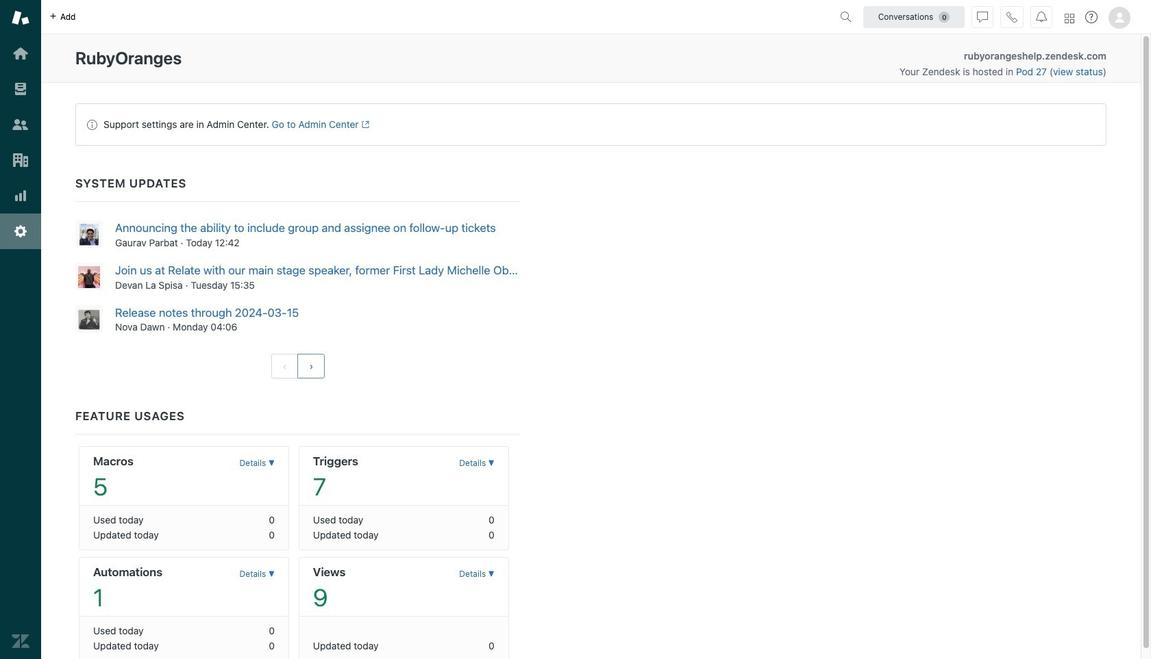 Task type: locate. For each thing, give the bounding box(es) containing it.
main element
[[0, 0, 41, 660]]

status
[[75, 103, 1107, 146]]

customers image
[[12, 116, 29, 134]]

reporting image
[[12, 187, 29, 205]]

button displays agent's chat status as invisible. image
[[977, 11, 988, 22]]

zendesk support image
[[12, 9, 29, 27]]

organizations image
[[12, 151, 29, 169]]

notifications image
[[1036, 11, 1047, 22]]

views image
[[12, 80, 29, 98]]

zendesk products image
[[1065, 13, 1075, 23]]



Task type: describe. For each thing, give the bounding box(es) containing it.
get started image
[[12, 45, 29, 62]]

get help image
[[1085, 11, 1098, 23]]

admin image
[[12, 223, 29, 241]]

(opens in a new tab) image
[[359, 121, 369, 129]]

zendesk image
[[12, 633, 29, 651]]



Task type: vqa. For each thing, say whether or not it's contained in the screenshot.
"(opens in a new tab)" image
yes



